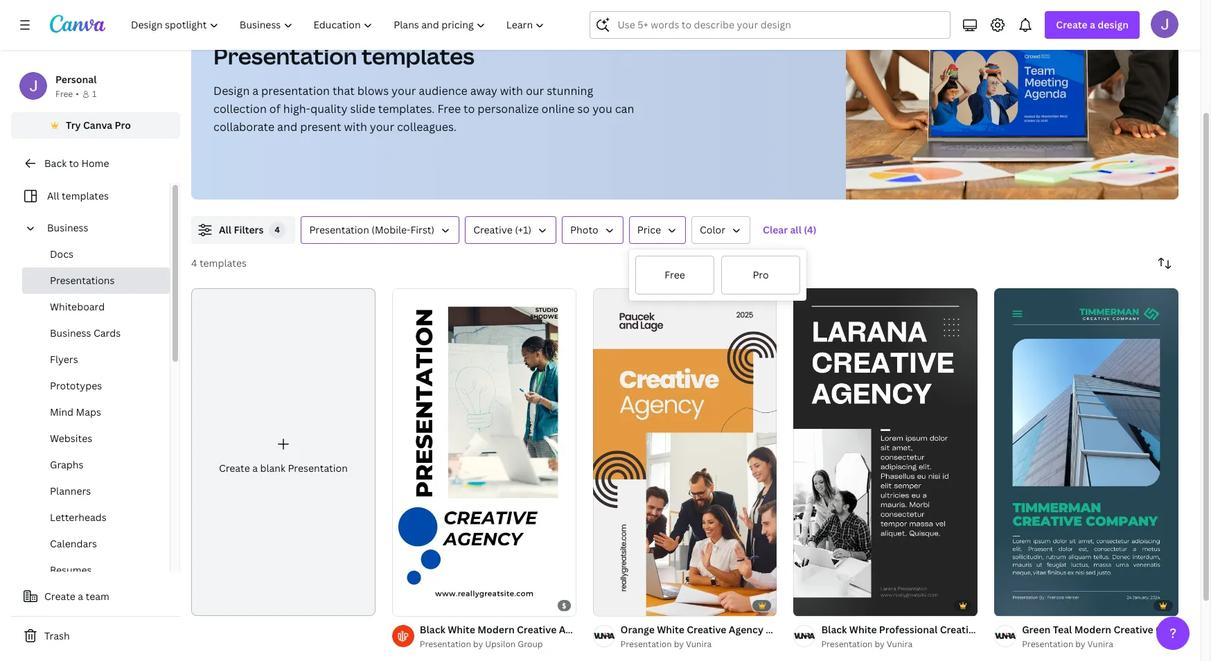 Task type: describe. For each thing, give the bounding box(es) containing it.
photo
[[570, 223, 599, 236]]

can
[[615, 101, 634, 116]]

mind
[[50, 405, 74, 419]]

design a presentation that blows your audience away with our stunning collection of high-quality slide templates. free to personalize online so you can collaborate and present with your colleagues.
[[213, 83, 634, 134]]

templates for presentation templates
[[362, 41, 475, 71]]

blank
[[260, 462, 285, 475]]

white for professional
[[849, 623, 877, 636]]

filters
[[234, 223, 264, 236]]

business link
[[42, 215, 161, 241]]

1 of 10 for black
[[803, 600, 831, 609]]

design
[[213, 83, 250, 98]]

audience
[[419, 83, 468, 98]]

orange white creative agency mobile-first presentation link
[[621, 622, 886, 637]]

back to home link
[[11, 150, 180, 177]]

that
[[333, 83, 355, 98]]

docs link
[[22, 241, 170, 267]]

our
[[526, 83, 544, 98]]

collection
[[213, 101, 267, 116]]

prototypes link
[[22, 373, 170, 399]]

creative (+1) button
[[465, 216, 556, 244]]

mobile for black white modern creative agency mobile presentation
[[596, 623, 629, 636]]

first)
[[410, 223, 435, 236]]

1 horizontal spatial pro
[[753, 268, 769, 281]]

templates.
[[378, 101, 435, 116]]

websites
[[50, 432, 92, 445]]

teal
[[1053, 623, 1072, 636]]

photo button
[[562, 216, 623, 244]]

•
[[76, 88, 79, 100]]

clear
[[763, 223, 788, 236]]

orange white creative agency mobile-first presentation image
[[593, 288, 777, 616]]

(+1)
[[515, 223, 531, 236]]

all for all filters
[[219, 223, 232, 236]]

presentation by vunira link for creative
[[621, 637, 777, 651]]

vunira inside the green teal modern creative company m presentation by vunira
[[1088, 638, 1113, 650]]

4 for 4 templates
[[191, 256, 197, 270]]

vunira for professional
[[887, 638, 913, 650]]

presentation by upsilon group link
[[420, 637, 576, 651]]

creative for black white modern creative agency mobile presentation
[[517, 623, 557, 636]]

professional
[[879, 623, 938, 636]]

a for team
[[78, 590, 83, 603]]

business for business
[[47, 221, 88, 234]]

present
[[300, 119, 341, 134]]

create a blank presentation link
[[191, 288, 375, 616]]

create a team button
[[11, 583, 180, 610]]

try
[[66, 118, 81, 132]]

10 for black
[[822, 600, 831, 609]]

away
[[470, 83, 497, 98]]

create a team
[[44, 590, 109, 603]]

presentation inside 'button'
[[309, 223, 369, 236]]

planners link
[[22, 478, 170, 504]]

cards
[[94, 326, 121, 340]]

price
[[637, 223, 661, 236]]

company
[[1156, 623, 1201, 636]]

by for creative
[[674, 638, 684, 650]]

calendars
[[50, 537, 97, 550]]

pro button
[[721, 255, 801, 295]]

agency for black white professional creative agency mobile presentation
[[982, 623, 1017, 636]]

templates for all templates
[[62, 189, 109, 202]]

calendars link
[[22, 531, 170, 557]]

create a blank presentation
[[219, 462, 348, 475]]

and
[[277, 119, 297, 134]]

creative inside orange white creative agency mobile-first presentation presentation by vunira
[[687, 623, 727, 636]]

presentation (mobile-first) button
[[301, 216, 460, 244]]

to inside design a presentation that blows your audience away with our stunning collection of high-quality slide templates. free to personalize online so you can collaborate and present with your colleagues.
[[464, 101, 475, 116]]

white for creative
[[657, 623, 685, 636]]

templates for 4 templates
[[199, 256, 247, 270]]

black white professional creative agency mobile presentation presentation by vunira
[[821, 623, 1115, 650]]

presentation inside the green teal modern creative company m presentation by vunira
[[1022, 638, 1074, 650]]

business cards link
[[22, 320, 170, 346]]

business for business cards
[[50, 326, 91, 340]]

1 for black
[[803, 600, 807, 609]]

free for free
[[665, 268, 685, 281]]

create for create a team
[[44, 590, 75, 603]]

back to home
[[44, 157, 109, 170]]

orange white creative agency mobile-first presentation presentation by vunira
[[621, 623, 886, 650]]

all for all templates
[[47, 189, 59, 202]]

docs
[[50, 247, 73, 261]]

create for create a blank presentation
[[219, 462, 250, 475]]

presentation templates
[[213, 41, 475, 71]]

maps
[[76, 405, 101, 419]]

4 filter options selected element
[[269, 222, 286, 238]]

create a blank presentation element
[[191, 288, 375, 616]]

quality
[[310, 101, 347, 116]]

colleagues.
[[397, 119, 457, 134]]

all
[[790, 223, 802, 236]]

4 for 4
[[275, 224, 280, 236]]

color button
[[692, 216, 751, 244]]

agency inside orange white creative agency mobile-first presentation presentation by vunira
[[729, 623, 764, 636]]

personalize
[[478, 101, 539, 116]]

all templates link
[[19, 183, 161, 209]]

flyers link
[[22, 346, 170, 373]]

free •
[[55, 88, 79, 100]]

white for modern
[[448, 623, 475, 636]]



Task type: vqa. For each thing, say whether or not it's contained in the screenshot.
Color button in the top of the page
yes



Task type: locate. For each thing, give the bounding box(es) containing it.
presentation by vunira link down teal
[[1022, 637, 1179, 651]]

1 of 10 up first at right bottom
[[803, 600, 831, 609]]

m
[[1203, 623, 1211, 636]]

create inside 'link'
[[219, 462, 250, 475]]

black inside black white modern creative agency mobile presentation presentation by upsilon group
[[420, 623, 445, 636]]

0 horizontal spatial create
[[44, 590, 75, 603]]

2 horizontal spatial create
[[1056, 18, 1088, 31]]

whiteboard link
[[22, 294, 170, 320]]

free
[[55, 88, 73, 100], [438, 101, 461, 116], [665, 268, 685, 281]]

creative inside the green teal modern creative company m presentation by vunira
[[1114, 623, 1154, 636]]

letterheads
[[50, 511, 107, 524]]

by inside the black white professional creative agency mobile presentation presentation by vunira
[[875, 638, 885, 650]]

presentation by vunira link down orange
[[621, 637, 777, 651]]

2 agency from the left
[[729, 623, 764, 636]]

0 vertical spatial pro
[[115, 118, 131, 132]]

websites link
[[22, 425, 170, 452]]

1 horizontal spatial vunira
[[887, 638, 913, 650]]

2 by from the left
[[674, 638, 684, 650]]

a inside create a blank presentation element
[[252, 462, 258, 475]]

0 horizontal spatial modern
[[478, 623, 515, 636]]

1 vertical spatial free
[[438, 101, 461, 116]]

of left high-
[[269, 101, 281, 116]]

10 up green
[[1023, 600, 1032, 609]]

1 horizontal spatial 1 of 10
[[1004, 600, 1032, 609]]

a inside design a presentation that blows your audience away with our stunning collection of high-quality slide templates. free to personalize online so you can collaborate and present with your colleagues.
[[252, 83, 259, 98]]

(4)
[[804, 223, 817, 236]]

0 horizontal spatial black
[[420, 623, 445, 636]]

high-
[[283, 101, 310, 116]]

to down away
[[464, 101, 475, 116]]

try canva pro button
[[11, 112, 180, 139]]

your down slide
[[370, 119, 394, 134]]

modern right teal
[[1074, 623, 1112, 636]]

by inside black white modern creative agency mobile presentation presentation by upsilon group
[[473, 638, 483, 650]]

1 of 10 link for professional
[[794, 288, 978, 616]]

1 white from the left
[[448, 623, 475, 636]]

2 presentation by vunira link from the left
[[821, 637, 978, 651]]

top level navigation element
[[122, 11, 557, 39]]

1 by from the left
[[473, 638, 483, 650]]

2 horizontal spatial vunira
[[1088, 638, 1113, 650]]

black white modern creative agency mobile presentation image
[[392, 288, 576, 616]]

vunira inside the black white professional creative agency mobile presentation presentation by vunira
[[887, 638, 913, 650]]

blows
[[357, 83, 389, 98]]

home
[[81, 157, 109, 170]]

1 10 from the left
[[822, 600, 831, 609]]

agency inside the black white professional creative agency mobile presentation presentation by vunira
[[982, 623, 1017, 636]]

white left professional at the right of page
[[849, 623, 877, 636]]

0 horizontal spatial presentation by vunira link
[[621, 637, 777, 651]]

agency inside black white modern creative agency mobile presentation presentation by upsilon group
[[559, 623, 594, 636]]

0 horizontal spatial 1
[[92, 88, 97, 100]]

graphs
[[50, 458, 84, 471]]

None search field
[[590, 11, 951, 39]]

a inside create a design dropdown button
[[1090, 18, 1095, 31]]

1 horizontal spatial of
[[809, 600, 820, 609]]

1 horizontal spatial free
[[438, 101, 461, 116]]

creative for black white professional creative agency mobile presentation
[[940, 623, 980, 636]]

0 horizontal spatial 10
[[822, 600, 831, 609]]

try canva pro
[[66, 118, 131, 132]]

free left •
[[55, 88, 73, 100]]

white right orange
[[657, 623, 685, 636]]

modern for teal
[[1074, 623, 1112, 636]]

presentation
[[213, 41, 357, 71], [309, 223, 369, 236], [288, 462, 348, 475], [631, 623, 692, 636], [826, 623, 886, 636], [1054, 623, 1115, 636], [420, 638, 471, 650], [621, 638, 672, 650], [821, 638, 873, 650], [1022, 638, 1074, 650]]

2 vunira from the left
[[887, 638, 913, 650]]

1 of 10 up green
[[1004, 600, 1032, 609]]

1 black from the left
[[420, 623, 445, 636]]

black white modern creative agency mobile presentation link
[[420, 622, 692, 637]]

1 horizontal spatial all
[[219, 223, 232, 236]]

by for modern
[[473, 638, 483, 650]]

mobile
[[596, 623, 629, 636], [1019, 623, 1052, 636]]

2 1 of 10 link from the left
[[994, 288, 1179, 616]]

1 horizontal spatial create
[[219, 462, 250, 475]]

2 horizontal spatial of
[[1010, 600, 1021, 609]]

0 horizontal spatial free
[[55, 88, 73, 100]]

black up presentation by upsilon group link
[[420, 623, 445, 636]]

2 modern from the left
[[1074, 623, 1112, 636]]

1 vertical spatial all
[[219, 223, 232, 236]]

0 horizontal spatial white
[[448, 623, 475, 636]]

1 horizontal spatial white
[[657, 623, 685, 636]]

agency left mobile-
[[729, 623, 764, 636]]

2 1 of 10 from the left
[[1004, 600, 1032, 609]]

10 for green
[[1023, 600, 1032, 609]]

creative right orange
[[687, 623, 727, 636]]

black white professional creative agency mobile presentation link
[[821, 622, 1115, 637]]

1 1 of 10 link from the left
[[794, 288, 978, 616]]

upsilon
[[485, 638, 516, 650]]

a for design
[[1090, 18, 1095, 31]]

create inside button
[[44, 590, 75, 603]]

creative (+1)
[[473, 223, 531, 236]]

a left team
[[78, 590, 83, 603]]

0 horizontal spatial all
[[47, 189, 59, 202]]

1 modern from the left
[[478, 623, 515, 636]]

black white professional creative agency mobile presentation image
[[794, 288, 978, 616]]

3 vunira from the left
[[1088, 638, 1113, 650]]

black right mobile-
[[821, 623, 847, 636]]

create
[[1056, 18, 1088, 31], [219, 462, 250, 475], [44, 590, 75, 603]]

black
[[420, 623, 445, 636], [821, 623, 847, 636]]

free for free •
[[55, 88, 73, 100]]

create a design button
[[1045, 11, 1140, 39]]

0 horizontal spatial 1 of 10
[[803, 600, 831, 609]]

agency left green
[[982, 623, 1017, 636]]

0 horizontal spatial to
[[69, 157, 79, 170]]

mobile inside black white modern creative agency mobile presentation presentation by upsilon group
[[596, 623, 629, 636]]

presentation by vunira link down professional at the right of page
[[821, 637, 978, 651]]

1 horizontal spatial mobile
[[1019, 623, 1052, 636]]

a inside create a team button
[[78, 590, 83, 603]]

vunira down professional at the right of page
[[887, 638, 913, 650]]

0 horizontal spatial vunira
[[686, 638, 712, 650]]

design
[[1098, 18, 1129, 31]]

white inside the black white professional creative agency mobile presentation presentation by vunira
[[849, 623, 877, 636]]

0 horizontal spatial 4
[[191, 256, 197, 270]]

0 vertical spatial to
[[464, 101, 475, 116]]

black for black white modern creative agency mobile presentation
[[420, 623, 445, 636]]

with
[[500, 83, 523, 98], [344, 119, 367, 134]]

back
[[44, 157, 67, 170]]

agency
[[559, 623, 594, 636], [729, 623, 764, 636], [982, 623, 1017, 636]]

resumes link
[[22, 557, 170, 583]]

presentation (mobile-first)
[[309, 223, 435, 236]]

group
[[518, 638, 543, 650]]

4 templates
[[191, 256, 247, 270]]

1 vertical spatial business
[[50, 326, 91, 340]]

green teal modern creative company m presentation by vunira
[[1022, 623, 1211, 650]]

your
[[392, 83, 416, 98], [370, 119, 394, 134]]

2 10 from the left
[[1023, 600, 1032, 609]]

create for create a design
[[1056, 18, 1088, 31]]

1 horizontal spatial templates
[[199, 256, 247, 270]]

creative for green teal modern creative company m
[[1114, 623, 1154, 636]]

creative right professional at the right of page
[[940, 623, 980, 636]]

of for black white professional creative agency mobile presentation
[[809, 600, 820, 609]]

1 horizontal spatial 1
[[803, 600, 807, 609]]

modern up presentation by upsilon group link
[[478, 623, 515, 636]]

presentation by vunira link
[[621, 637, 777, 651], [821, 637, 978, 651], [1022, 637, 1179, 651]]

create left design
[[1056, 18, 1088, 31]]

create down resumes
[[44, 590, 75, 603]]

white up presentation by upsilon group link
[[448, 623, 475, 636]]

0 vertical spatial create
[[1056, 18, 1088, 31]]

green teal modern creative company mobile-first presentation image
[[994, 288, 1179, 616]]

vunira
[[686, 638, 712, 650], [887, 638, 913, 650], [1088, 638, 1113, 650]]

2 white from the left
[[657, 623, 685, 636]]

white inside orange white creative agency mobile-first presentation presentation by vunira
[[657, 623, 685, 636]]

1 agency from the left
[[559, 623, 594, 636]]

vunira down the green teal modern creative company m link
[[1088, 638, 1113, 650]]

modern for white
[[478, 623, 515, 636]]

1 up black white professional creative agency mobile presentation link
[[1004, 600, 1008, 609]]

slide
[[350, 101, 375, 116]]

price button
[[629, 216, 686, 244]]

2 vertical spatial templates
[[199, 256, 247, 270]]

black inside the black white professional creative agency mobile presentation presentation by vunira
[[821, 623, 847, 636]]

free down audience on the left of page
[[438, 101, 461, 116]]

0 horizontal spatial 1 of 10 link
[[794, 288, 978, 616]]

mobile inside the black white professional creative agency mobile presentation presentation by vunira
[[1019, 623, 1052, 636]]

1 vertical spatial 4
[[191, 256, 197, 270]]

vunira inside orange white creative agency mobile-first presentation presentation by vunira
[[686, 638, 712, 650]]

1 horizontal spatial 4
[[275, 224, 280, 236]]

1 right •
[[92, 88, 97, 100]]

mind maps
[[50, 405, 101, 419]]

business
[[47, 221, 88, 234], [50, 326, 91, 340]]

of up first at right bottom
[[809, 600, 820, 609]]

presentation inside 'link'
[[288, 462, 348, 475]]

$
[[562, 600, 567, 610]]

first
[[802, 623, 823, 636]]

canva
[[83, 118, 112, 132]]

prototypes
[[50, 379, 102, 392]]

10 up first at right bottom
[[822, 600, 831, 609]]

pro right the canva
[[115, 118, 131, 132]]

modern inside black white modern creative agency mobile presentation presentation by upsilon group
[[478, 623, 515, 636]]

to right back
[[69, 157, 79, 170]]

free inside free button
[[665, 268, 685, 281]]

1 horizontal spatial with
[[500, 83, 523, 98]]

0 vertical spatial business
[[47, 221, 88, 234]]

1 vertical spatial pro
[[753, 268, 769, 281]]

creative up group
[[517, 623, 557, 636]]

0 horizontal spatial with
[[344, 119, 367, 134]]

create left blank
[[219, 462, 250, 475]]

letterheads link
[[22, 504, 170, 531]]

2 vertical spatial create
[[44, 590, 75, 603]]

modern inside the green teal modern creative company m presentation by vunira
[[1074, 623, 1112, 636]]

pro down clear
[[753, 268, 769, 281]]

1 up first at right bottom
[[803, 600, 807, 609]]

creative inside 'button'
[[473, 223, 513, 236]]

by inside orange white creative agency mobile-first presentation presentation by vunira
[[674, 638, 684, 650]]

black for black white professional creative agency mobile presentation
[[821, 623, 847, 636]]

create inside dropdown button
[[1056, 18, 1088, 31]]

2 vertical spatial free
[[665, 268, 685, 281]]

3 presentation by vunira link from the left
[[1022, 637, 1179, 651]]

templates up audience on the left of page
[[362, 41, 475, 71]]

presentation
[[261, 83, 330, 98]]

whiteboard
[[50, 300, 105, 313]]

presentation by vunira link for modern
[[1022, 637, 1179, 651]]

1 vertical spatial create
[[219, 462, 250, 475]]

all templates
[[47, 189, 109, 202]]

presentation by vunira link for professional
[[821, 637, 978, 651]]

2 horizontal spatial white
[[849, 623, 877, 636]]

collaborate
[[213, 119, 275, 134]]

1 horizontal spatial 1 of 10 link
[[994, 288, 1179, 616]]

graphs link
[[22, 452, 170, 478]]

1 vertical spatial to
[[69, 157, 79, 170]]

free inside design a presentation that blows your audience away with our stunning collection of high-quality slide templates. free to personalize online so you can collaborate and present with your colleagues.
[[438, 101, 461, 116]]

you
[[593, 101, 612, 116]]

1 horizontal spatial 10
[[1023, 600, 1032, 609]]

1 horizontal spatial presentation by vunira link
[[821, 637, 978, 651]]

creative left company
[[1114, 623, 1154, 636]]

a left blank
[[252, 462, 258, 475]]

1 mobile from the left
[[596, 623, 629, 636]]

0 vertical spatial templates
[[362, 41, 475, 71]]

2 horizontal spatial free
[[665, 268, 685, 281]]

1 of 10 link for modern
[[994, 288, 1179, 616]]

0 vertical spatial free
[[55, 88, 73, 100]]

2 horizontal spatial presentation by vunira link
[[1022, 637, 1179, 651]]

2 horizontal spatial templates
[[362, 41, 475, 71]]

business up flyers
[[50, 326, 91, 340]]

color
[[700, 223, 726, 236]]

of up black white professional creative agency mobile presentation link
[[1010, 600, 1021, 609]]

vunira for creative
[[686, 638, 712, 650]]

2 horizontal spatial agency
[[982, 623, 1017, 636]]

green teal modern creative company m link
[[1022, 622, 1211, 637]]

personal
[[55, 73, 97, 86]]

1 vertical spatial with
[[344, 119, 367, 134]]

all filters
[[219, 223, 264, 236]]

business cards
[[50, 326, 121, 340]]

resumes
[[50, 563, 92, 577]]

0 vertical spatial your
[[392, 83, 416, 98]]

jacob simon image
[[1151, 10, 1179, 38]]

4 by from the left
[[1076, 638, 1086, 650]]

3 white from the left
[[849, 623, 877, 636]]

1 horizontal spatial modern
[[1074, 623, 1112, 636]]

0 vertical spatial with
[[500, 83, 523, 98]]

a up collection
[[252, 83, 259, 98]]

2 horizontal spatial 1
[[1004, 600, 1008, 609]]

creative inside the black white professional creative agency mobile presentation presentation by vunira
[[940, 623, 980, 636]]

presentations
[[50, 274, 115, 287]]

1 vertical spatial templates
[[62, 189, 109, 202]]

free down price button
[[665, 268, 685, 281]]

your up templates.
[[392, 83, 416, 98]]

by for professional
[[875, 638, 885, 650]]

agency down $
[[559, 623, 594, 636]]

0 horizontal spatial agency
[[559, 623, 594, 636]]

a for blank
[[252, 462, 258, 475]]

online
[[542, 101, 575, 116]]

planners
[[50, 484, 91, 498]]

business up docs at the left top of page
[[47, 221, 88, 234]]

a left design
[[1090, 18, 1095, 31]]

all inside all templates link
[[47, 189, 59, 202]]

of inside design a presentation that blows your audience away with our stunning collection of high-quality slide templates. free to personalize online so you can collaborate and present with your colleagues.
[[269, 101, 281, 116]]

create a design
[[1056, 18, 1129, 31]]

0 horizontal spatial of
[[269, 101, 281, 116]]

agency for black white modern creative agency mobile presentation
[[559, 623, 594, 636]]

2 mobile from the left
[[1019, 623, 1052, 636]]

team
[[86, 590, 109, 603]]

creative inside black white modern creative agency mobile presentation presentation by upsilon group
[[517, 623, 557, 636]]

creative left (+1) on the left top
[[473, 223, 513, 236]]

by inside the green teal modern creative company m presentation by vunira
[[1076, 638, 1086, 650]]

with up "personalize"
[[500, 83, 523, 98]]

orange
[[621, 623, 655, 636]]

by
[[473, 638, 483, 650], [674, 638, 684, 650], [875, 638, 885, 650], [1076, 638, 1086, 650]]

Search search field
[[618, 12, 942, 38]]

(mobile-
[[372, 223, 410, 236]]

1 of 10 for green
[[1004, 600, 1032, 609]]

all left filters
[[219, 223, 232, 236]]

2 black from the left
[[821, 623, 847, 636]]

1 for green
[[1004, 600, 1008, 609]]

1 horizontal spatial agency
[[729, 623, 764, 636]]

mobile for black white professional creative agency mobile presentation
[[1019, 623, 1052, 636]]

3 agency from the left
[[982, 623, 1017, 636]]

1 horizontal spatial to
[[464, 101, 475, 116]]

white inside black white modern creative agency mobile presentation presentation by upsilon group
[[448, 623, 475, 636]]

vunira down orange white creative agency mobile-first presentation link
[[686, 638, 712, 650]]

4
[[275, 224, 280, 236], [191, 256, 197, 270]]

clear all (4) button
[[756, 216, 824, 244]]

0 vertical spatial 4
[[275, 224, 280, 236]]

trash link
[[11, 622, 180, 650]]

1 presentation by vunira link from the left
[[621, 637, 777, 651]]

free button
[[635, 255, 715, 295]]

1 vunira from the left
[[686, 638, 712, 650]]

all down back
[[47, 189, 59, 202]]

3 by from the left
[[875, 638, 885, 650]]

10
[[822, 600, 831, 609], [1023, 600, 1032, 609]]

modern
[[478, 623, 515, 636], [1074, 623, 1112, 636]]

with down slide
[[344, 119, 367, 134]]

trash
[[44, 629, 70, 642]]

templates down all filters
[[199, 256, 247, 270]]

0 horizontal spatial mobile
[[596, 623, 629, 636]]

templates down back to home
[[62, 189, 109, 202]]

flyers
[[50, 353, 78, 366]]

0 vertical spatial all
[[47, 189, 59, 202]]

a for presentation
[[252, 83, 259, 98]]

1 1 of 10 from the left
[[803, 600, 831, 609]]

0 horizontal spatial pro
[[115, 118, 131, 132]]

1 vertical spatial your
[[370, 119, 394, 134]]

stunning
[[547, 83, 593, 98]]

1 horizontal spatial black
[[821, 623, 847, 636]]

green
[[1022, 623, 1051, 636]]

of for green teal modern creative company m
[[1010, 600, 1021, 609]]

Sort by button
[[1151, 249, 1179, 277]]

0 horizontal spatial templates
[[62, 189, 109, 202]]



